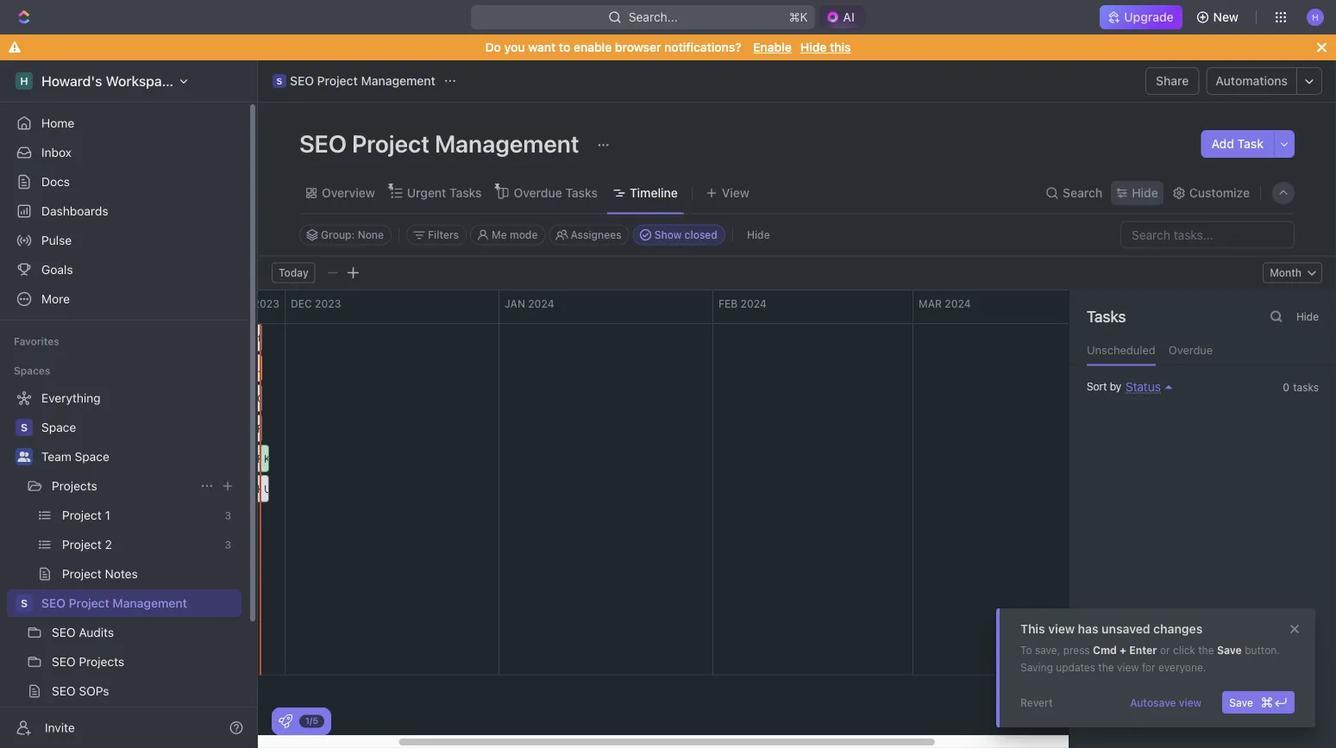 Task type: locate. For each thing, give the bounding box(es) containing it.
onboarding checklist button image
[[279, 715, 292, 729]]

this view has unsaved changes to save, press cmd + enter or click the save button. saving updates the view for everyone.
[[1021, 623, 1280, 674]]

view for autosave
[[1179, 697, 1202, 709]]

autosave view
[[1130, 697, 1202, 709]]

status
[[1126, 380, 1161, 394]]

0 horizontal spatial seo project management, , element
[[16, 595, 33, 613]]

hide button down the view
[[740, 225, 777, 245]]

me mode
[[492, 229, 538, 241]]

0 horizontal spatial seo project management
[[41, 597, 187, 611]]

tree
[[7, 385, 242, 749]]

seo project management up the 'urgent tasks'
[[299, 129, 585, 157]]

dec 2023
[[291, 297, 341, 309]]

mode
[[510, 229, 538, 241]]

show
[[655, 229, 682, 241]]

2 horizontal spatial view
[[1179, 697, 1202, 709]]

save down button.
[[1230, 697, 1254, 709]]

0 vertical spatial 3
[[225, 510, 231, 522]]

unscheduled
[[1087, 344, 1156, 357]]

1 vertical spatial 3
[[225, 539, 231, 551]]

ai
[[843, 10, 855, 24]]

unsaved
[[1102, 623, 1151, 637]]

the right the click
[[1199, 645, 1214, 657]]

notifications?
[[665, 40, 742, 54]]

1 vertical spatial view
[[1117, 662, 1139, 674]]

0 horizontal spatial overdue
[[514, 186, 562, 200]]

2 vertical spatial view
[[1179, 697, 1202, 709]]

1 horizontal spatial hide button
[[1292, 307, 1324, 327]]

seo for seo sops link in the left of the page
[[52, 685, 76, 699]]

invite
[[45, 721, 75, 736]]

2024 right mar
[[945, 297, 971, 309]]

overdue right unscheduled
[[1169, 344, 1213, 357]]

space
[[41, 421, 76, 435], [75, 450, 109, 464]]

seo project management link
[[41, 590, 238, 618]]

1 vertical spatial h
[[20, 75, 28, 87]]

0 vertical spatial s
[[277, 76, 283, 86]]

seo sops link
[[52, 678, 238, 706]]

seo projects
[[52, 655, 124, 670]]

view down +
[[1117, 662, 1139, 674]]

project
[[317, 74, 358, 88], [352, 129, 430, 157], [62, 509, 102, 523], [62, 538, 102, 552], [62, 567, 102, 582], [69, 597, 109, 611]]

2 vertical spatial management
[[113, 597, 187, 611]]

h inside sidebar navigation
[[20, 75, 28, 87]]

1 vertical spatial seo project management
[[41, 597, 187, 611]]

save left button.
[[1217, 645, 1242, 657]]

click
[[1173, 645, 1196, 657]]

mar 2024
[[919, 297, 971, 309]]

2 2023 from the left
[[315, 297, 341, 309]]

0 vertical spatial view
[[1048, 623, 1075, 637]]

projects link
[[52, 473, 193, 500]]

cmd
[[1093, 645, 1117, 657]]

1 vertical spatial the
[[1099, 662, 1114, 674]]

view inside autosave view button
[[1179, 697, 1202, 709]]

space, , element
[[16, 419, 33, 437]]

nov
[[228, 297, 251, 309]]

search button
[[1041, 181, 1108, 205]]

1 vertical spatial overdue
[[1169, 344, 1213, 357]]

add task button
[[1201, 130, 1274, 158]]

me
[[492, 229, 507, 241]]

1 horizontal spatial seo project management, , element
[[273, 74, 286, 88]]

enable
[[574, 40, 612, 54]]

h inside dropdown button
[[1313, 12, 1319, 22]]

2023
[[253, 297, 280, 309], [315, 297, 341, 309]]

overdue up mode
[[514, 186, 562, 200]]

tasks up unscheduled
[[1087, 308, 1126, 326]]

1 horizontal spatial overdue
[[1169, 344, 1213, 357]]

to
[[559, 40, 571, 54]]

0 horizontal spatial h
[[20, 75, 28, 87]]

project notes link
[[62, 561, 238, 588]]

seo project management down notes
[[41, 597, 187, 611]]

today
[[279, 267, 309, 279]]

assignees button
[[549, 225, 630, 245]]

0 horizontal spatial tasks
[[450, 186, 482, 200]]

2 vertical spatial s
[[21, 598, 28, 610]]

save inside this view has unsaved changes to save, press cmd + enter or click the save button. saving updates the view for everyone.
[[1217, 645, 1242, 657]]

mar
[[919, 297, 942, 309]]

revert button
[[1014, 692, 1060, 714]]

me mode button
[[470, 225, 546, 245]]

0 horizontal spatial 2024
[[528, 297, 554, 309]]

1 vertical spatial save
[[1230, 697, 1254, 709]]

1 2023 from the left
[[253, 297, 280, 309]]

1 vertical spatial s
[[21, 422, 28, 434]]

1 2024 from the left
[[528, 297, 554, 309]]

project 2
[[62, 538, 112, 552]]

space up team
[[41, 421, 76, 435]]

management
[[361, 74, 436, 88], [435, 129, 579, 157], [113, 597, 187, 611]]

jan 2024
[[505, 297, 554, 309]]

2023 right dec
[[315, 297, 341, 309]]

management inside sidebar navigation
[[113, 597, 187, 611]]

hide button down month button
[[1292, 307, 1324, 327]]

1 horizontal spatial 2023
[[315, 297, 341, 309]]

projects down the team space
[[52, 479, 97, 494]]

2 2024 from the left
[[741, 297, 767, 309]]

hide
[[800, 40, 827, 54], [1132, 186, 1159, 200], [747, 229, 770, 241], [1297, 311, 1319, 323]]

1 vertical spatial hide button
[[1292, 307, 1324, 327]]

onboarding checklist button element
[[279, 715, 292, 729]]

customize button
[[1167, 181, 1255, 205]]

0 vertical spatial seo project management, , element
[[273, 74, 286, 88]]

team space link
[[41, 443, 238, 471]]

seo project management
[[299, 129, 585, 157], [41, 597, 187, 611]]

0 horizontal spatial view
[[1048, 623, 1075, 637]]

2023 for nov 2023
[[253, 297, 280, 309]]

1 horizontal spatial tasks
[[566, 186, 598, 200]]

everyone.
[[1159, 662, 1206, 674]]

2024 right feb
[[741, 297, 767, 309]]

hide right search
[[1132, 186, 1159, 200]]

goals link
[[7, 256, 242, 284]]

pulse link
[[7, 227, 242, 255]]

enable
[[753, 40, 792, 54]]

tasks
[[450, 186, 482, 200], [566, 186, 598, 200], [1087, 308, 1126, 326]]

0 vertical spatial overdue
[[514, 186, 562, 200]]

2024 for feb 2024
[[741, 297, 767, 309]]

1/5
[[305, 717, 318, 726]]

s for seo project management
[[21, 598, 28, 610]]

search...
[[629, 10, 678, 24]]

0 vertical spatial seo project management
[[299, 129, 585, 157]]

3 for 2
[[225, 539, 231, 551]]

space right team
[[75, 450, 109, 464]]

seo project management, , element
[[273, 74, 286, 88], [16, 595, 33, 613]]

1 horizontal spatial 2024
[[741, 297, 767, 309]]

0 horizontal spatial 2023
[[253, 297, 280, 309]]

tasks for overdue tasks
[[566, 186, 598, 200]]

to
[[1021, 645, 1032, 657]]

project 2 link
[[62, 531, 218, 559]]

tasks right urgent
[[450, 186, 482, 200]]

view up save,
[[1048, 623, 1075, 637]]

tree inside sidebar navigation
[[7, 385, 242, 749]]

tasks up assignees button
[[566, 186, 598, 200]]

s seo project management
[[277, 74, 436, 88]]

seo sops
[[52, 685, 109, 699]]

do you want to enable browser notifications? enable hide this
[[485, 40, 851, 54]]

tasks for urgent tasks
[[450, 186, 482, 200]]

1 horizontal spatial seo project management
[[299, 129, 585, 157]]

projects down audits
[[79, 655, 124, 670]]

h
[[1313, 12, 1319, 22], [20, 75, 28, 87]]

2023 right nov
[[253, 297, 280, 309]]

1 3 from the top
[[225, 510, 231, 522]]

0 vertical spatial hide button
[[740, 225, 777, 245]]

1 horizontal spatial view
[[1117, 662, 1139, 674]]

howard's workspace
[[41, 73, 177, 89]]

the down cmd
[[1099, 662, 1114, 674]]

2 3 from the top
[[225, 539, 231, 551]]

projects
[[52, 479, 97, 494], [79, 655, 124, 670]]

0 vertical spatial save
[[1217, 645, 1242, 657]]

overdue tasks
[[514, 186, 598, 200]]

1 vertical spatial management
[[435, 129, 579, 157]]

filters button
[[406, 225, 467, 245]]

2 horizontal spatial 2024
[[945, 297, 971, 309]]

view down everyone.
[[1179, 697, 1202, 709]]

0 horizontal spatial the
[[1099, 662, 1114, 674]]

dec
[[291, 297, 312, 309]]

s
[[277, 76, 283, 86], [21, 422, 28, 434], [21, 598, 28, 610]]

1 horizontal spatial h
[[1313, 12, 1319, 22]]

0 vertical spatial the
[[1199, 645, 1214, 657]]

project 1
[[62, 509, 110, 523]]

tree containing everything
[[7, 385, 242, 749]]

save button
[[1223, 692, 1295, 714]]

month
[[1270, 267, 1302, 279]]

pulse
[[41, 233, 72, 248]]

sort
[[1087, 381, 1107, 393]]

3 2024 from the left
[[945, 297, 971, 309]]

favorites
[[14, 336, 59, 348]]

everything
[[41, 391, 101, 406]]

seo project management inside sidebar navigation
[[41, 597, 187, 611]]

by
[[1110, 381, 1122, 393]]

seo for seo audits link
[[52, 626, 76, 640]]

month button
[[1263, 263, 1323, 283]]

2024 right jan
[[528, 297, 554, 309]]

0 vertical spatial h
[[1313, 12, 1319, 22]]



Task type: vqa. For each thing, say whether or not it's contained in the screenshot.
DON'T
no



Task type: describe. For each thing, give the bounding box(es) containing it.
howard's workspace, , element
[[16, 72, 33, 90]]

workspace
[[106, 73, 177, 89]]

overview
[[322, 186, 375, 200]]

feb 2024
[[719, 297, 767, 309]]

this
[[1021, 623, 1045, 637]]

show closed button
[[633, 225, 726, 245]]

2
[[105, 538, 112, 552]]

seo for seo projects link
[[52, 655, 76, 670]]

timeline link
[[626, 181, 678, 205]]

sidebar navigation
[[0, 60, 261, 749]]

seo projects link
[[52, 649, 238, 676]]

0 vertical spatial projects
[[52, 479, 97, 494]]

ai button
[[819, 5, 865, 29]]

group: none
[[321, 229, 384, 241]]

status button
[[1122, 380, 1161, 394]]

0
[[1283, 382, 1290, 394]]

urgent tasks link
[[404, 181, 482, 205]]

jan
[[505, 297, 525, 309]]

spaces
[[14, 365, 50, 377]]

filters
[[428, 229, 459, 241]]

upgrade link
[[1100, 5, 1183, 29]]

h button
[[1302, 3, 1330, 31]]

urgent
[[407, 186, 446, 200]]

none
[[358, 229, 384, 241]]

press
[[1064, 645, 1090, 657]]

dashboards link
[[7, 198, 242, 225]]

add
[[1212, 137, 1235, 151]]

2 horizontal spatial tasks
[[1087, 308, 1126, 326]]

assignees
[[571, 229, 622, 241]]

add task
[[1212, 137, 1264, 151]]

autosave
[[1130, 697, 1176, 709]]

overdue for overdue
[[1169, 344, 1213, 357]]

1 vertical spatial space
[[75, 450, 109, 464]]

2024 for jan 2024
[[528, 297, 554, 309]]

+
[[1120, 645, 1127, 657]]

this
[[830, 40, 851, 54]]

home link
[[7, 110, 242, 137]]

project notes
[[62, 567, 138, 582]]

favorites button
[[7, 331, 66, 352]]

hide inside dropdown button
[[1132, 186, 1159, 200]]

0 vertical spatial space
[[41, 421, 76, 435]]

do
[[485, 40, 501, 54]]

hide down the view
[[747, 229, 770, 241]]

enter
[[1130, 645, 1157, 657]]

2023 for dec 2023
[[315, 297, 341, 309]]

Search tasks... text field
[[1122, 222, 1294, 248]]

or
[[1160, 645, 1170, 657]]

team space
[[41, 450, 109, 464]]

overdue tasks link
[[510, 181, 598, 205]]

seo for seo project management link
[[41, 597, 66, 611]]

2024 for mar 2024
[[945, 297, 971, 309]]

view
[[722, 186, 750, 200]]

share
[[1156, 74, 1189, 88]]

show closed
[[655, 229, 718, 241]]

for
[[1142, 662, 1156, 674]]

0 horizontal spatial hide button
[[740, 225, 777, 245]]

automations
[[1216, 74, 1288, 88]]

goals
[[41, 263, 73, 277]]

1 horizontal spatial the
[[1199, 645, 1214, 657]]

1
[[105, 509, 110, 523]]

seo audits link
[[52, 619, 238, 647]]

s for space
[[21, 422, 28, 434]]

0 tasks
[[1283, 382, 1319, 394]]

view button
[[700, 173, 756, 214]]

timeline
[[630, 186, 678, 200]]

user group image
[[18, 452, 31, 462]]

3 for 1
[[225, 510, 231, 522]]

has
[[1078, 623, 1099, 637]]

sops
[[79, 685, 109, 699]]

s inside s seo project management
[[277, 76, 283, 86]]

save inside "button"
[[1230, 697, 1254, 709]]

hide button
[[1111, 181, 1164, 205]]

button.
[[1245, 645, 1280, 657]]

automations button
[[1207, 68, 1297, 94]]

notes
[[105, 567, 138, 582]]

1 vertical spatial projects
[[79, 655, 124, 670]]

saving
[[1021, 662, 1053, 674]]

urgent tasks
[[407, 186, 482, 200]]

hide down month button
[[1297, 311, 1319, 323]]

dashboards
[[41, 204, 108, 218]]

1 vertical spatial seo project management, , element
[[16, 595, 33, 613]]

howard's
[[41, 73, 102, 89]]

you
[[504, 40, 525, 54]]

upgrade
[[1125, 10, 1174, 24]]

group:
[[321, 229, 355, 241]]

home
[[41, 116, 74, 130]]

space link
[[41, 414, 238, 442]]

seo audits
[[52, 626, 114, 640]]

team
[[41, 450, 71, 464]]

docs
[[41, 175, 70, 189]]

save,
[[1035, 645, 1061, 657]]

revert
[[1021, 697, 1053, 709]]

overdue for overdue tasks
[[514, 186, 562, 200]]

view for this
[[1048, 623, 1075, 637]]

hide left this
[[800, 40, 827, 54]]

want
[[528, 40, 556, 54]]

0 vertical spatial management
[[361, 74, 436, 88]]

share button
[[1146, 67, 1200, 95]]

today button
[[272, 263, 315, 283]]

more
[[41, 292, 70, 306]]

month button
[[1263, 263, 1323, 283]]



